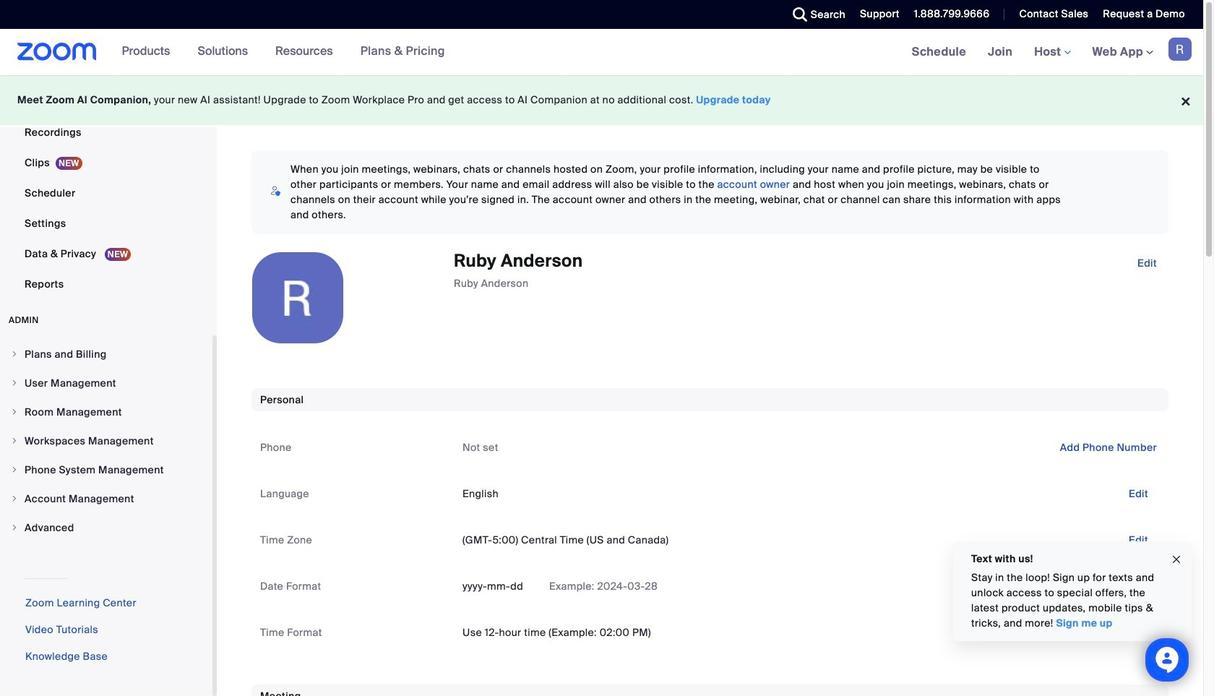 Task type: vqa. For each thing, say whether or not it's contained in the screenshot.
the middle right icon
yes



Task type: locate. For each thing, give the bounding box(es) containing it.
close image
[[1171, 551, 1182, 568]]

4 menu item from the top
[[0, 427, 212, 455]]

right image
[[10, 379, 19, 387], [10, 408, 19, 416], [10, 437, 19, 445], [10, 494, 19, 503]]

edit user photo image
[[286, 291, 309, 304]]

right image
[[10, 350, 19, 358], [10, 465, 19, 474], [10, 523, 19, 532]]

3 right image from the top
[[10, 437, 19, 445]]

7 menu item from the top
[[0, 514, 212, 541]]

menu item
[[0, 340, 212, 368], [0, 369, 212, 397], [0, 398, 212, 426], [0, 427, 212, 455], [0, 456, 212, 484], [0, 485, 212, 512], [0, 514, 212, 541]]

zoom logo image
[[17, 43, 97, 61]]

2 vertical spatial right image
[[10, 523, 19, 532]]

1 vertical spatial right image
[[10, 465, 19, 474]]

meetings navigation
[[901, 29, 1203, 76]]

0 vertical spatial right image
[[10, 350, 19, 358]]

user photo image
[[252, 252, 343, 343]]

admin menu menu
[[0, 340, 212, 543]]

banner
[[0, 29, 1203, 76]]

1 right image from the top
[[10, 379, 19, 387]]

footer
[[0, 75, 1203, 125]]

2 menu item from the top
[[0, 369, 212, 397]]



Task type: describe. For each thing, give the bounding box(es) containing it.
3 right image from the top
[[10, 523, 19, 532]]

3 menu item from the top
[[0, 398, 212, 426]]

2 right image from the top
[[10, 408, 19, 416]]

5 menu item from the top
[[0, 456, 212, 484]]

4 right image from the top
[[10, 494, 19, 503]]

1 right image from the top
[[10, 350, 19, 358]]

1 menu item from the top
[[0, 340, 212, 368]]

2 right image from the top
[[10, 465, 19, 474]]

product information navigation
[[111, 29, 456, 75]]

6 menu item from the top
[[0, 485, 212, 512]]

profile picture image
[[1169, 38, 1192, 61]]

personal menu menu
[[0, 0, 212, 300]]



